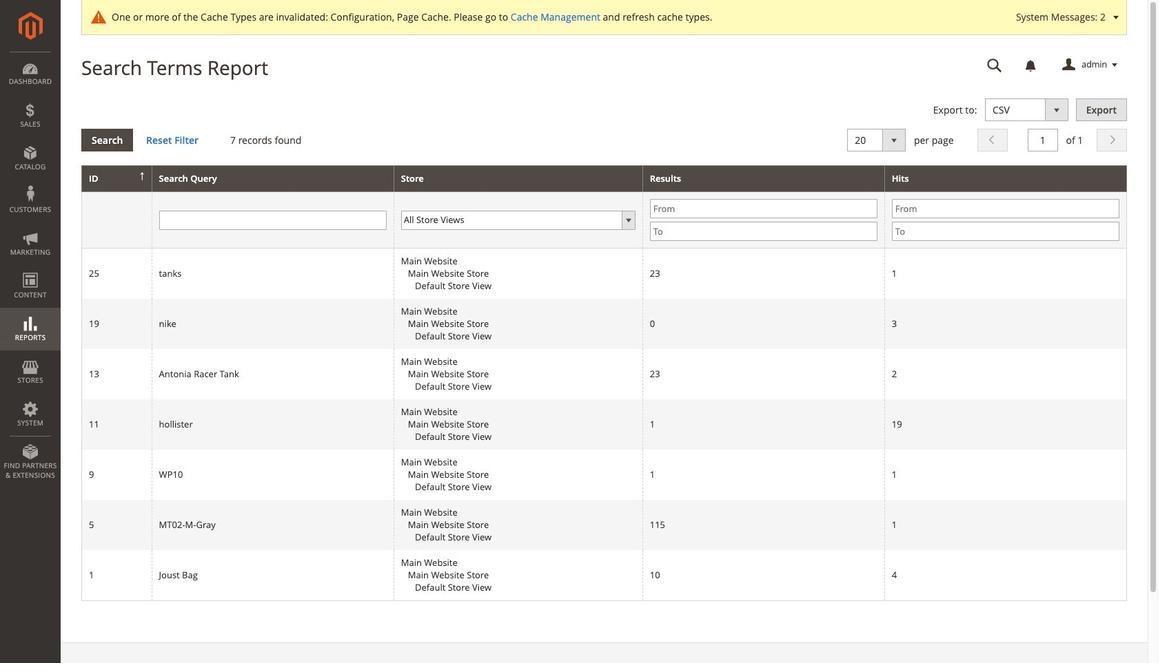 Task type: describe. For each thing, give the bounding box(es) containing it.
to text field for from text field
[[892, 222, 1120, 242]]

to text field for from text box
[[650, 222, 878, 242]]

From text field
[[892, 199, 1120, 219]]

From text field
[[650, 199, 878, 219]]



Task type: locate. For each thing, give the bounding box(es) containing it.
1 horizontal spatial to text field
[[892, 222, 1120, 242]]

to text field down from text box
[[650, 222, 878, 242]]

None text field
[[159, 211, 387, 230]]

2 to text field from the left
[[892, 222, 1120, 242]]

magento admin panel image
[[18, 12, 42, 40]]

To text field
[[650, 222, 878, 242], [892, 222, 1120, 242]]

1 to text field from the left
[[650, 222, 878, 242]]

menu bar
[[0, 52, 61, 488]]

None text field
[[978, 53, 1012, 77], [1028, 129, 1058, 151], [978, 53, 1012, 77], [1028, 129, 1058, 151]]

0 horizontal spatial to text field
[[650, 222, 878, 242]]

to text field down from text field
[[892, 222, 1120, 242]]



